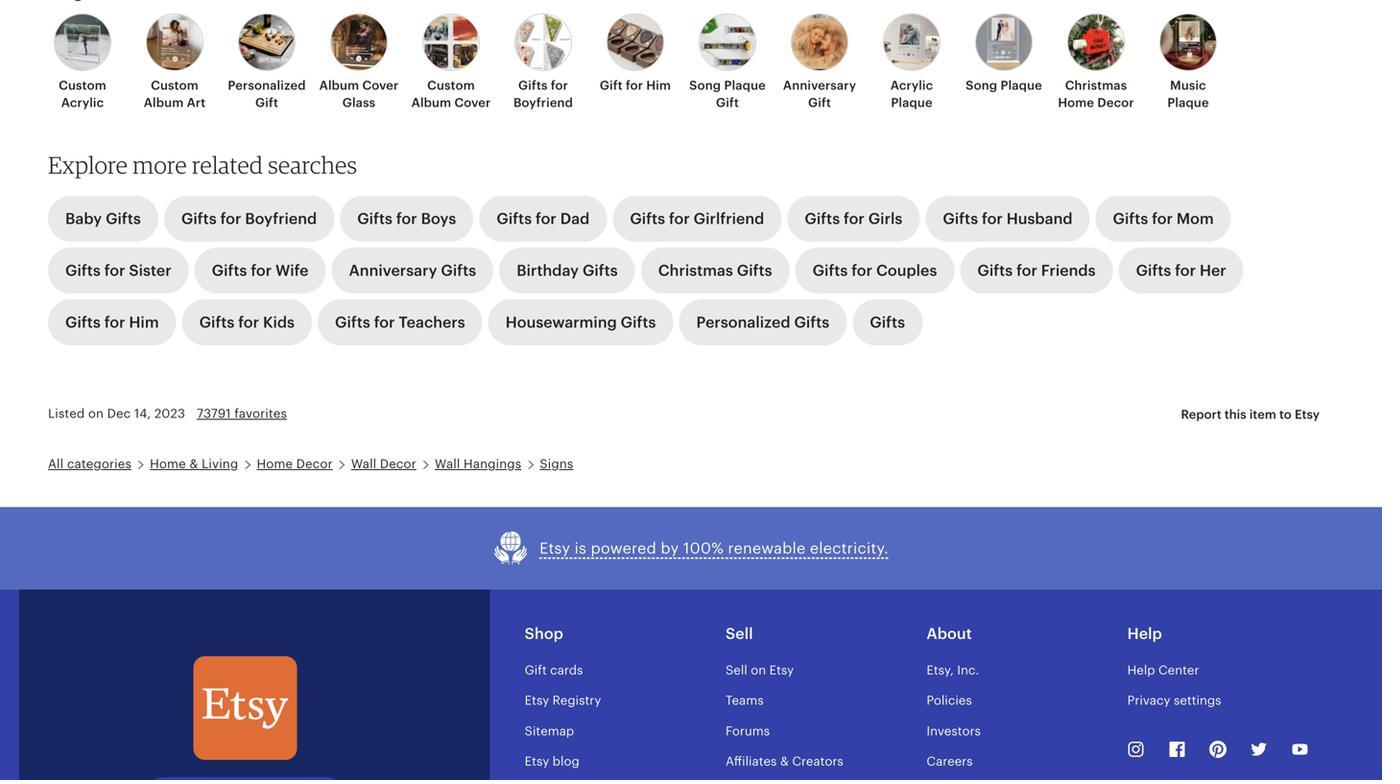 Task type: vqa. For each thing, say whether or not it's contained in the screenshot.
Gifts for Teachers
yes



Task type: locate. For each thing, give the bounding box(es) containing it.
christmas inside christmas home decor
[[1065, 78, 1127, 92]]

custom up explore
[[59, 78, 106, 92]]

0 horizontal spatial wall
[[351, 457, 377, 471]]

plaque left christmas home decor
[[1001, 78, 1042, 92]]

0 vertical spatial &
[[189, 457, 198, 471]]

gifts inside 'link'
[[1136, 262, 1171, 279]]

teams
[[726, 694, 764, 708]]

plaque
[[724, 78, 766, 92], [1001, 78, 1042, 92], [891, 96, 933, 110], [1167, 96, 1209, 110]]

him down the sister
[[129, 314, 159, 331]]

song inside song plaque gift
[[689, 78, 721, 92]]

gifts right dad
[[630, 210, 665, 228]]

etsy for etsy is powered by 100% renewable electricity.
[[540, 540, 570, 557]]

&
[[189, 457, 198, 471], [780, 754, 789, 769]]

0 vertical spatial cover
[[362, 78, 399, 92]]

decor for wall decor
[[380, 457, 416, 471]]

1 horizontal spatial &
[[780, 754, 789, 769]]

boyfriend right custom album cover
[[513, 96, 573, 110]]

acrylic left song plaque
[[890, 78, 933, 92]]

song right the gift for him
[[689, 78, 721, 92]]

for for gifts for kids link
[[238, 314, 259, 331]]

on for sell
[[751, 663, 766, 678]]

0 vertical spatial gifts for boyfriend link
[[503, 13, 584, 112]]

2 horizontal spatial album
[[411, 96, 451, 110]]

2 song from the left
[[966, 78, 997, 92]]

1 horizontal spatial boyfriend
[[513, 96, 573, 110]]

gifts down gifts for husband link
[[978, 262, 1013, 279]]

1 horizontal spatial album
[[319, 78, 359, 92]]

1 horizontal spatial home
[[257, 457, 293, 471]]

0 horizontal spatial anniversary
[[349, 262, 437, 279]]

for left her
[[1175, 262, 1196, 279]]

1 vertical spatial anniversary
[[349, 262, 437, 279]]

all
[[48, 457, 64, 471]]

on for listed
[[88, 407, 104, 421]]

for left dad
[[536, 210, 557, 228]]

sell up teams
[[726, 663, 748, 678]]

1 horizontal spatial personalized
[[696, 314, 791, 331]]

for left boys
[[396, 210, 417, 228]]

for left the wife
[[251, 262, 272, 279]]

girls
[[868, 210, 903, 228]]

1 vertical spatial &
[[780, 754, 789, 769]]

1 horizontal spatial gifts for boyfriend
[[513, 78, 573, 110]]

for left girls
[[844, 210, 865, 228]]

0 vertical spatial anniversary
[[783, 78, 856, 92]]

on up teams
[[751, 663, 766, 678]]

gifts for friends link
[[960, 248, 1113, 294]]

album left art
[[144, 96, 184, 110]]

0 vertical spatial boyfriend
[[513, 96, 573, 110]]

2 horizontal spatial home
[[1058, 96, 1094, 110]]

song for song plaque
[[966, 78, 997, 92]]

sell for sell
[[726, 625, 753, 643]]

gifts up gifts for kids link
[[212, 262, 247, 279]]

anniversary up gifts for teachers
[[349, 262, 437, 279]]

gifts up "personalized gifts"
[[737, 262, 772, 279]]

privacy
[[1127, 694, 1171, 708]]

gifts for husband
[[943, 210, 1073, 228]]

gifts for sister
[[65, 262, 172, 279]]

3 custom from the left
[[427, 78, 475, 92]]

boys
[[421, 210, 456, 228]]

gifts for boyfriend up gifts for wife
[[181, 210, 317, 228]]

plaque inside acrylic plaque
[[891, 96, 933, 110]]

0 vertical spatial personalized
[[228, 78, 306, 92]]

album inside custom album cover
[[411, 96, 451, 110]]

acrylic up explore
[[61, 96, 104, 110]]

0 vertical spatial acrylic
[[890, 78, 933, 92]]

anniversary right song plaque gift
[[783, 78, 856, 92]]

boyfriend
[[513, 96, 573, 110], [245, 210, 317, 228]]

0 horizontal spatial home
[[150, 457, 186, 471]]

all categories link
[[48, 457, 131, 471]]

sell on etsy
[[726, 663, 794, 678]]

for left teachers
[[374, 314, 395, 331]]

for inside "link"
[[1017, 262, 1037, 279]]

1 sell from the top
[[726, 625, 753, 643]]

plaque for song plaque
[[1001, 78, 1042, 92]]

home for home decor
[[257, 457, 293, 471]]

housewarming gifts link
[[488, 300, 673, 346]]

1 vertical spatial him
[[129, 314, 159, 331]]

for down gifts for sister at the top left
[[104, 314, 125, 331]]

help
[[1127, 625, 1162, 643], [1127, 663, 1155, 678]]

plaque right anniversary gift
[[891, 96, 933, 110]]

etsy up forums link
[[769, 663, 794, 678]]

gifts right kids
[[335, 314, 370, 331]]

1 horizontal spatial anniversary
[[783, 78, 856, 92]]

gifts inside "link"
[[978, 262, 1013, 279]]

gifts left mom
[[1113, 210, 1148, 228]]

1 vertical spatial gifts for boyfriend link
[[164, 196, 334, 242]]

couples
[[876, 262, 937, 279]]

0 horizontal spatial album
[[144, 96, 184, 110]]

decor left wall decor
[[296, 457, 333, 471]]

0 horizontal spatial &
[[189, 457, 198, 471]]

for left song plaque gift
[[626, 78, 643, 92]]

gifts right housewarming
[[621, 314, 656, 331]]

song right acrylic plaque
[[966, 78, 997, 92]]

for left husband
[[982, 210, 1003, 228]]

anniversary for gifts
[[349, 262, 437, 279]]

0 horizontal spatial him
[[129, 314, 159, 331]]

song plaque gift
[[689, 78, 766, 110]]

all categories
[[48, 457, 131, 471]]

0 horizontal spatial gifts for boyfriend link
[[164, 196, 334, 242]]

help up privacy
[[1127, 663, 1155, 678]]

cover inside custom album cover
[[454, 96, 491, 110]]

2 wall from the left
[[435, 457, 460, 471]]

gifts for boys link
[[340, 196, 474, 242]]

plaque for music plaque
[[1167, 96, 1209, 110]]

music
[[1170, 78, 1206, 92]]

inc.
[[957, 663, 979, 678]]

explore more related searches
[[48, 151, 357, 179]]

gifts for sister link
[[48, 248, 189, 294]]

decor left wall hangings link
[[380, 457, 416, 471]]

gifts left gifts link
[[794, 314, 830, 331]]

1 vertical spatial help
[[1127, 663, 1155, 678]]

gifts for boyfriend link up gifts for wife
[[164, 196, 334, 242]]

song plaque
[[966, 78, 1042, 92]]

1 horizontal spatial song
[[966, 78, 997, 92]]

for for gifts for her 'link' at the top
[[1175, 262, 1196, 279]]

1 vertical spatial cover
[[454, 96, 491, 110]]

0 horizontal spatial acrylic
[[61, 96, 104, 110]]

wall decor
[[351, 457, 416, 471]]

album up glass
[[319, 78, 359, 92]]

decor for home decor
[[296, 457, 333, 471]]

girlfriend
[[694, 210, 764, 228]]

custom inside custom acrylic link
[[59, 78, 106, 92]]

categories
[[67, 457, 131, 471]]

0 horizontal spatial custom
[[59, 78, 106, 92]]

for left the gift for him
[[551, 78, 568, 92]]

1 horizontal spatial cover
[[454, 96, 491, 110]]

0 horizontal spatial decor
[[296, 457, 333, 471]]

1 horizontal spatial wall
[[435, 457, 460, 471]]

christmas for gifts
[[658, 262, 733, 279]]

personalized down christmas gifts
[[696, 314, 791, 331]]

1 vertical spatial acrylic
[[61, 96, 104, 110]]

1 horizontal spatial gifts for boyfriend link
[[503, 13, 584, 112]]

1 vertical spatial on
[[751, 663, 766, 678]]

0 vertical spatial him
[[646, 78, 671, 92]]

help up help center link
[[1127, 625, 1162, 643]]

personalized gifts link
[[679, 300, 847, 346]]

1 vertical spatial personalized
[[696, 314, 791, 331]]

gifts for boyfriend right custom album cover
[[513, 78, 573, 110]]

gifts down baby
[[65, 262, 101, 279]]

wall left hangings
[[435, 457, 460, 471]]

custom for custom album art
[[151, 78, 199, 92]]

for for gifts for teachers "link"
[[374, 314, 395, 331]]

& left creators
[[780, 754, 789, 769]]

etsy inside button
[[540, 540, 570, 557]]

acrylic
[[890, 78, 933, 92], [61, 96, 104, 110]]

0 vertical spatial help
[[1127, 625, 1162, 643]]

1 horizontal spatial on
[[751, 663, 766, 678]]

christmas right song plaque
[[1065, 78, 1127, 92]]

renewable
[[728, 540, 806, 557]]

1 help from the top
[[1127, 625, 1162, 643]]

home & living
[[150, 457, 238, 471]]

2 horizontal spatial custom
[[427, 78, 475, 92]]

etsy, inc.
[[927, 663, 979, 678]]

etsy blog link
[[525, 754, 580, 769]]

searches
[[268, 151, 357, 179]]

plaque left anniversary gift
[[724, 78, 766, 92]]

2 help from the top
[[1127, 663, 1155, 678]]

on left "dec"
[[88, 407, 104, 421]]

wall hangings link
[[435, 457, 521, 471]]

report
[[1181, 408, 1222, 422]]

gifts for kids
[[199, 314, 295, 331]]

anniversary gift link
[[779, 13, 860, 112]]

custom right the album cover glass
[[427, 78, 475, 92]]

custom inside custom album cover
[[427, 78, 475, 92]]

him
[[646, 78, 671, 92], [129, 314, 159, 331]]

0 horizontal spatial personalized
[[228, 78, 306, 92]]

decor
[[1097, 96, 1134, 110], [296, 457, 333, 471], [380, 457, 416, 471]]

gifts for couples link
[[795, 248, 954, 294]]

0 horizontal spatial cover
[[362, 78, 399, 92]]

2 custom from the left
[[151, 78, 199, 92]]

affiliates & creators link
[[726, 754, 843, 769]]

gifts down gifts for sister at the top left
[[65, 314, 101, 331]]

gifts for couples
[[813, 262, 937, 279]]

0 horizontal spatial boyfriend
[[245, 210, 317, 228]]

anniversary gifts link
[[332, 248, 494, 294]]

plaque down 'music'
[[1167, 96, 1209, 110]]

this
[[1225, 408, 1247, 422]]

housewarming
[[506, 314, 617, 331]]

etsy is powered by 100% renewable electricity.
[[540, 540, 889, 557]]

investors
[[927, 724, 981, 738]]

sell for sell on etsy
[[726, 663, 748, 678]]

etsy left blog
[[525, 754, 549, 769]]

gifts right baby
[[106, 210, 141, 228]]

for for gifts for sister link
[[104, 262, 125, 279]]

1 horizontal spatial him
[[646, 78, 671, 92]]

gifts for husband link
[[926, 196, 1090, 242]]

for for gifts for wife link
[[251, 262, 272, 279]]

song for song plaque gift
[[689, 78, 721, 92]]

him left song plaque gift
[[646, 78, 671, 92]]

0 vertical spatial on
[[88, 407, 104, 421]]

for left kids
[[238, 314, 259, 331]]

wall hangings
[[435, 457, 521, 471]]

1 vertical spatial gifts for boyfriend
[[181, 210, 317, 228]]

for inside 'link'
[[1175, 262, 1196, 279]]

custom up art
[[151, 78, 199, 92]]

for for gifts for mom link at right top
[[1152, 210, 1173, 228]]

custom inside custom album art
[[151, 78, 199, 92]]

gifts down gifts for girls link
[[813, 262, 848, 279]]

report this item to etsy
[[1181, 408, 1320, 422]]

etsy blog
[[525, 754, 580, 769]]

1 horizontal spatial christmas
[[1065, 78, 1127, 92]]

for left the sister
[[104, 262, 125, 279]]

wall for wall hangings
[[435, 457, 460, 471]]

cards
[[550, 663, 583, 678]]

gifts link
[[853, 300, 922, 346]]

1 horizontal spatial custom
[[151, 78, 199, 92]]

& left the 'living'
[[189, 457, 198, 471]]

1 wall from the left
[[351, 457, 377, 471]]

wall decor link
[[351, 457, 416, 471]]

73791 favorites link
[[197, 407, 287, 421]]

etsy for etsy registry
[[525, 694, 549, 708]]

100%
[[683, 540, 724, 557]]

cover
[[362, 78, 399, 92], [454, 96, 491, 110]]

1 vertical spatial sell
[[726, 663, 748, 678]]

album for custom album art
[[144, 96, 184, 110]]

wall right home decor link
[[351, 457, 377, 471]]

dad
[[560, 210, 590, 228]]

etsy left is
[[540, 540, 570, 557]]

sitemap link
[[525, 724, 574, 738]]

for left mom
[[1152, 210, 1173, 228]]

etsy right to
[[1295, 408, 1320, 422]]

custom for custom acrylic
[[59, 78, 106, 92]]

0 vertical spatial gifts for boyfriend
[[513, 78, 573, 110]]

album inside custom album art
[[144, 96, 184, 110]]

2 sell from the top
[[726, 663, 748, 678]]

for left friends
[[1017, 262, 1037, 279]]

gifts for friends
[[978, 262, 1096, 279]]

gifts for boyfriend link right custom album cover 'link'
[[503, 13, 584, 112]]

1 song from the left
[[689, 78, 721, 92]]

for inside "link"
[[374, 314, 395, 331]]

73791
[[197, 407, 231, 421]]

anniversary for gift
[[783, 78, 856, 92]]

acrylic inside "link"
[[890, 78, 933, 92]]

gifts for girls link
[[787, 196, 920, 242]]

christmas inside christmas gifts link
[[658, 262, 733, 279]]

2 horizontal spatial decor
[[1097, 96, 1134, 110]]

album right glass
[[411, 96, 451, 110]]

baby gifts
[[65, 210, 141, 228]]

gifts down gifts for mom
[[1136, 262, 1171, 279]]

1 vertical spatial boyfriend
[[245, 210, 317, 228]]

for left couples
[[852, 262, 873, 279]]

for left girlfriend
[[669, 210, 690, 228]]

album inside the album cover glass
[[319, 78, 359, 92]]

plaque inside song plaque gift
[[724, 78, 766, 92]]

0 horizontal spatial gifts for boyfriend
[[181, 210, 317, 228]]

boyfriend up the wife
[[245, 210, 317, 228]]

1 custom from the left
[[59, 78, 106, 92]]

1 horizontal spatial acrylic
[[890, 78, 933, 92]]

etsy up sitemap
[[525, 694, 549, 708]]

0 horizontal spatial on
[[88, 407, 104, 421]]

gifts
[[518, 78, 548, 92], [106, 210, 141, 228], [181, 210, 217, 228], [357, 210, 393, 228], [497, 210, 532, 228], [630, 210, 665, 228], [805, 210, 840, 228], [943, 210, 978, 228], [1113, 210, 1148, 228], [65, 262, 101, 279], [212, 262, 247, 279], [441, 262, 476, 279], [583, 262, 618, 279], [737, 262, 772, 279], [813, 262, 848, 279], [978, 262, 1013, 279], [1136, 262, 1171, 279], [65, 314, 101, 331], [199, 314, 235, 331], [335, 314, 370, 331], [621, 314, 656, 331], [794, 314, 830, 331], [870, 314, 905, 331]]

sell up sell on etsy
[[726, 625, 753, 643]]

1 horizontal spatial decor
[[380, 457, 416, 471]]

0 horizontal spatial christmas
[[658, 262, 733, 279]]

favorites
[[234, 407, 287, 421]]

gift inside anniversary gift
[[808, 96, 831, 110]]

0 horizontal spatial song
[[689, 78, 721, 92]]

electricity.
[[810, 540, 889, 557]]

personalized gifts
[[696, 314, 830, 331]]

personalized up related
[[228, 78, 306, 92]]

0 vertical spatial sell
[[726, 625, 753, 643]]

0 vertical spatial christmas
[[1065, 78, 1127, 92]]

1 vertical spatial christmas
[[658, 262, 733, 279]]

album for custom album cover
[[411, 96, 451, 110]]

14,
[[134, 407, 151, 421]]

etsy, inc. link
[[927, 663, 979, 678]]

for for gifts for boys link
[[396, 210, 417, 228]]

decor left music plaque
[[1097, 96, 1134, 110]]

gifts for boyfriend
[[513, 78, 573, 110], [181, 210, 317, 228]]

policies link
[[927, 694, 972, 708]]

etsy
[[1295, 408, 1320, 422], [540, 540, 570, 557], [769, 663, 794, 678], [525, 694, 549, 708], [525, 754, 549, 769]]

christmas down gifts for girlfriend
[[658, 262, 733, 279]]

dec
[[107, 407, 131, 421]]



Task type: describe. For each thing, give the bounding box(es) containing it.
more
[[133, 151, 187, 179]]

item
[[1250, 408, 1276, 422]]

gift for him
[[600, 78, 671, 92]]

etsy,
[[927, 663, 954, 678]]

custom album art link
[[134, 13, 215, 112]]

for down related
[[220, 210, 241, 228]]

to
[[1279, 408, 1292, 422]]

gifts for mom link
[[1096, 196, 1231, 242]]

gifts for girlfriend
[[630, 210, 764, 228]]

gifts down the explore more related searches
[[181, 210, 217, 228]]

custom acrylic
[[59, 78, 106, 110]]

gifts down boys
[[441, 262, 476, 279]]

etsy is powered by 100% renewable electricity. button
[[493, 530, 889, 567]]

acrylic plaque
[[890, 78, 933, 110]]

report this item to etsy button
[[1167, 398, 1334, 432]]

acrylic inside custom acrylic
[[61, 96, 104, 110]]

for for gifts for dad link
[[536, 210, 557, 228]]

him for gifts for him
[[129, 314, 159, 331]]

him for gift for him
[[646, 78, 671, 92]]

gifts for wife link
[[195, 248, 326, 294]]

custom album cover link
[[411, 13, 491, 112]]

for for gifts for him link
[[104, 314, 125, 331]]

wall for wall decor
[[351, 457, 377, 471]]

gifts for girlfriend link
[[613, 196, 782, 242]]

gift inside personalized gift
[[255, 96, 278, 110]]

for for gifts for girls link
[[844, 210, 865, 228]]

birthday
[[517, 262, 579, 279]]

help for help center
[[1127, 663, 1155, 678]]

music plaque link
[[1148, 13, 1229, 112]]

teams link
[[726, 694, 764, 708]]

gifts for teachers link
[[318, 300, 483, 346]]

gifts for kids link
[[182, 300, 312, 346]]

baby
[[65, 210, 102, 228]]

for for gifts for husband link
[[982, 210, 1003, 228]]

personalized for gifts
[[696, 314, 791, 331]]

hangings
[[464, 457, 521, 471]]

listed
[[48, 407, 85, 421]]

explore
[[48, 151, 128, 179]]

affiliates
[[726, 754, 777, 769]]

signs link
[[540, 457, 573, 471]]

gifts left kids
[[199, 314, 235, 331]]

teachers
[[399, 314, 465, 331]]

for for gifts for friends "link" at the top of page
[[1017, 262, 1037, 279]]

christmas for home
[[1065, 78, 1127, 92]]

gifts left girls
[[805, 210, 840, 228]]

living
[[202, 457, 238, 471]]

custom album cover
[[411, 78, 491, 110]]

forums
[[726, 724, 770, 738]]

etsy inside button
[[1295, 408, 1320, 422]]

help for help
[[1127, 625, 1162, 643]]

gifts for her
[[1136, 262, 1226, 279]]

gifts for girls
[[805, 210, 903, 228]]

plaque for song plaque gift
[[724, 78, 766, 92]]

forums link
[[726, 724, 770, 738]]

settings
[[1174, 694, 1221, 708]]

christmas home decor link
[[1056, 13, 1136, 112]]

custom for custom album cover
[[427, 78, 475, 92]]

gift cards link
[[525, 663, 583, 678]]

personalized gift
[[228, 78, 306, 110]]

christmas gifts link
[[641, 248, 790, 294]]

gifts for dad
[[497, 210, 590, 228]]

etsy for etsy blog
[[525, 754, 549, 769]]

for for gifts for couples link
[[852, 262, 873, 279]]

gifts for mom
[[1113, 210, 1214, 228]]

signs
[[540, 457, 573, 471]]

husband
[[1007, 210, 1073, 228]]

home inside christmas home decor
[[1058, 96, 1094, 110]]

gifts for boys
[[357, 210, 456, 228]]

gift inside song plaque gift
[[716, 96, 739, 110]]

etsy registry
[[525, 694, 601, 708]]

sitemap
[[525, 724, 574, 738]]

cover inside the album cover glass
[[362, 78, 399, 92]]

gifts for him link
[[48, 300, 176, 346]]

plaque for acrylic plaque
[[891, 96, 933, 110]]

careers link
[[927, 754, 973, 769]]

help center link
[[1127, 663, 1199, 678]]

home for home & living
[[150, 457, 186, 471]]

music plaque
[[1167, 78, 1209, 110]]

privacy settings link
[[1127, 694, 1221, 708]]

gifts for teachers
[[335, 314, 465, 331]]

for for gifts for girlfriend link
[[669, 210, 690, 228]]

gifts down gifts for couples
[[870, 314, 905, 331]]

gifts for wife
[[212, 262, 309, 279]]

gifts right girls
[[943, 210, 978, 228]]

gift cards
[[525, 663, 583, 678]]

friends
[[1041, 262, 1096, 279]]

shop
[[525, 625, 563, 643]]

investors link
[[927, 724, 981, 738]]

gifts inside "link"
[[335, 314, 370, 331]]

& for living
[[189, 457, 198, 471]]

personalized gift link
[[227, 13, 307, 112]]

registry
[[553, 694, 601, 708]]

decor inside christmas home decor
[[1097, 96, 1134, 110]]

73791 favorites
[[197, 407, 287, 421]]

personalized for gift
[[228, 78, 306, 92]]

gifts for him
[[65, 314, 159, 331]]

about
[[927, 625, 972, 643]]

song plaque gift link
[[687, 13, 768, 112]]

home decor
[[257, 457, 333, 471]]

policies
[[927, 694, 972, 708]]

2023
[[154, 407, 185, 421]]

by
[[661, 540, 679, 557]]

housewarming gifts
[[506, 314, 656, 331]]

her
[[1200, 262, 1226, 279]]

gifts right birthday
[[583, 262, 618, 279]]

gifts left dad
[[497, 210, 532, 228]]

gift for him link
[[595, 13, 676, 94]]

gifts left boys
[[357, 210, 393, 228]]

& for creators
[[780, 754, 789, 769]]

gifts right custom album cover
[[518, 78, 548, 92]]

anniversary gift
[[783, 78, 856, 110]]

home decor link
[[257, 457, 333, 471]]

privacy settings
[[1127, 694, 1221, 708]]



